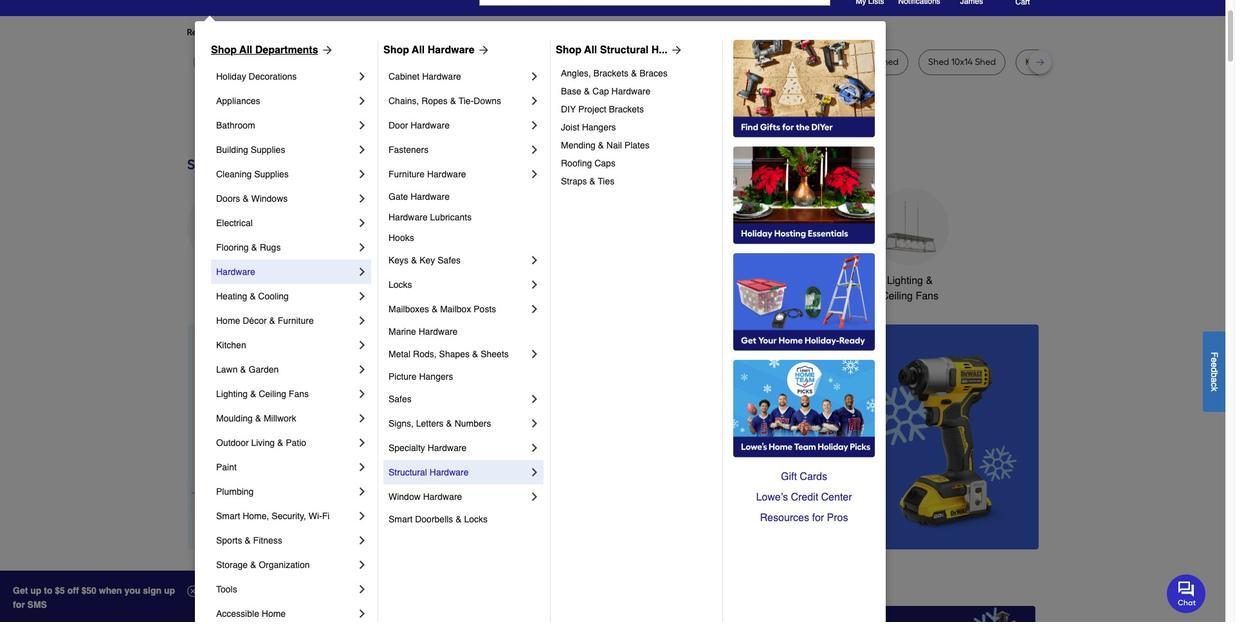Task type: locate. For each thing, give the bounding box(es) containing it.
structural down specialty
[[389, 468, 427, 478]]

lighting inside lighting & ceiling fans
[[887, 275, 923, 287]]

recommended searches for you heading
[[187, 26, 1039, 39]]

smart
[[783, 275, 811, 287], [216, 511, 240, 522], [389, 515, 413, 525]]

shop inside "link"
[[383, 44, 409, 56]]

hardie board
[[673, 57, 727, 68]]

smart inside "button"
[[783, 275, 811, 287]]

1 horizontal spatial arrow right image
[[668, 44, 683, 57]]

gate hardware
[[389, 192, 450, 202]]

3 shop from the left
[[556, 44, 582, 56]]

metal
[[389, 349, 411, 360]]

& inside 'link'
[[255, 414, 261, 424]]

for left pros
[[812, 513, 824, 524]]

supplies for building supplies
[[251, 145, 285, 155]]

1 vertical spatial supplies
[[254, 169, 289, 180]]

cleaning supplies
[[216, 169, 289, 180]]

pros
[[827, 513, 848, 524]]

0 horizontal spatial lighting
[[216, 389, 248, 400]]

shop down more suggestions for you link
[[383, 44, 409, 56]]

patio
[[286, 438, 306, 448]]

2 vertical spatial home
[[262, 609, 286, 620]]

a
[[1210, 378, 1220, 383]]

rugs
[[260, 243, 281, 253]]

brackets up joist hangers link
[[609, 104, 644, 115]]

shed for shed
[[878, 57, 899, 68]]

decorations
[[249, 71, 297, 82], [394, 291, 449, 302]]

chevron right image for storage & organization
[[356, 559, 369, 572]]

0 vertical spatial lighting
[[887, 275, 923, 287]]

hardware down fasteners link
[[427, 169, 466, 180]]

1 vertical spatial decorations
[[394, 291, 449, 302]]

e
[[1210, 358, 1220, 363], [1210, 363, 1220, 368]]

lowe's
[[756, 492, 788, 504]]

hardware up 'diy project brackets' link on the top of the page
[[612, 86, 651, 97]]

hardware up the "chains, ropes & tie-downs"
[[422, 71, 461, 82]]

cabinet hardware link
[[389, 64, 528, 89]]

storage & organization
[[216, 560, 310, 571]]

e up d
[[1210, 358, 1220, 363]]

fans inside lighting & ceiling fans button
[[916, 291, 939, 302]]

moulding & millwork
[[216, 414, 296, 424]]

all for departments
[[239, 44, 252, 56]]

Search Query text field
[[480, 0, 772, 5]]

all inside "link"
[[412, 44, 425, 56]]

bathroom inside button
[[692, 275, 737, 287]]

you for more suggestions for you
[[418, 27, 433, 38]]

shop all departments link
[[211, 42, 334, 58]]

0 horizontal spatial tools
[[216, 585, 237, 595]]

arrow right image inside shop all structural h... link
[[668, 44, 683, 57]]

you up the "shop all hardware"
[[418, 27, 433, 38]]

1 horizontal spatial kitchen
[[482, 275, 516, 287]]

hangers down rods,
[[419, 372, 453, 382]]

chevron right image for cabinet hardware
[[528, 70, 541, 83]]

chevron right image
[[356, 119, 369, 132], [528, 168, 541, 181], [356, 192, 369, 205], [356, 241, 369, 254], [528, 254, 541, 267], [356, 290, 369, 303], [528, 303, 541, 316], [356, 315, 369, 327], [528, 348, 541, 361], [356, 388, 369, 401], [528, 393, 541, 406], [356, 412, 369, 425], [356, 437, 369, 450], [528, 442, 541, 455], [356, 461, 369, 474], [356, 510, 369, 523], [356, 559, 369, 572], [356, 584, 369, 596]]

2 horizontal spatial shop
[[556, 44, 582, 56]]

arrow right image up braces
[[668, 44, 683, 57]]

1 horizontal spatial hangers
[[582, 122, 616, 133]]

1 arrow right image from the left
[[318, 44, 334, 57]]

0 vertical spatial bathroom
[[216, 120, 255, 131]]

smart for smart home, security, wi-fi
[[216, 511, 240, 522]]

smart for smart doorbells & locks
[[389, 515, 413, 525]]

0 vertical spatial locks
[[389, 280, 412, 290]]

1 horizontal spatial up
[[164, 586, 175, 596]]

decorations down the shop all departments link
[[249, 71, 297, 82]]

locks link
[[389, 273, 528, 297]]

hardware up window hardware link
[[430, 468, 469, 478]]

0 horizontal spatial hangers
[[419, 372, 453, 382]]

chevron right image for paint
[[356, 461, 369, 474]]

you for recommended searches for you
[[304, 27, 319, 38]]

0 horizontal spatial decorations
[[249, 71, 297, 82]]

0 horizontal spatial you
[[304, 27, 319, 38]]

up left to
[[30, 586, 41, 596]]

angles,
[[561, 68, 591, 78]]

chevron right image for metal rods, shapes & sheets
[[528, 348, 541, 361]]

1 vertical spatial kitchen
[[216, 340, 246, 351]]

shed right storage
[[878, 57, 899, 68]]

0 horizontal spatial safes
[[389, 394, 412, 405]]

1 horizontal spatial decorations
[[394, 291, 449, 302]]

shop for shop all departments
[[211, 44, 237, 56]]

1 horizontal spatial lighting
[[887, 275, 923, 287]]

1 horizontal spatial tools
[[311, 275, 335, 287]]

ceiling inside lighting & ceiling fans link
[[259, 389, 286, 400]]

brackets down quikrete
[[594, 68, 629, 78]]

all for structural
[[584, 44, 597, 56]]

supplies up the cleaning supplies
[[251, 145, 285, 155]]

2 you from the left
[[418, 27, 433, 38]]

angles, brackets & braces link
[[561, 64, 714, 82]]

supplies up windows
[[254, 169, 289, 180]]

1 vertical spatial appliances
[[200, 275, 251, 287]]

0 vertical spatial furniture
[[389, 169, 425, 180]]

kitchen inside button
[[482, 275, 516, 287]]

decorations down christmas
[[394, 291, 449, 302]]

kitchen link
[[216, 333, 356, 358]]

supplies for cleaning supplies
[[254, 169, 289, 180]]

picture
[[389, 372, 417, 382]]

chevron right image for sports & fitness
[[356, 535, 369, 548]]

shop all hardware
[[383, 44, 475, 56]]

furniture up kitchen link
[[278, 316, 314, 326]]

decorations inside "link"
[[249, 71, 297, 82]]

0 horizontal spatial shop
[[211, 44, 237, 56]]

outdoor
[[779, 57, 814, 68]]

shop for shop all structural h...
[[556, 44, 582, 56]]

roofing caps link
[[561, 154, 714, 172]]

tools down storage
[[216, 585, 237, 595]]

0 vertical spatial safes
[[438, 255, 461, 266]]

more inside recommended searches for you heading
[[329, 27, 350, 38]]

0 vertical spatial tools
[[311, 275, 335, 287]]

arrow right image for shop all structural h...
[[668, 44, 683, 57]]

downs
[[474, 96, 501, 106]]

you up departments
[[304, 27, 319, 38]]

appliances down holiday
[[216, 96, 260, 106]]

safes right the key
[[438, 255, 461, 266]]

heating
[[216, 291, 247, 302]]

chevron right image for flooring & rugs
[[356, 241, 369, 254]]

1 vertical spatial ceiling
[[259, 389, 286, 400]]

kitchen up lawn
[[216, 340, 246, 351]]

specialty
[[389, 443, 425, 454]]

chevron right image for door hardware
[[528, 119, 541, 132]]

0 horizontal spatial ceiling
[[259, 389, 286, 400]]

chat invite button image
[[1167, 574, 1206, 614]]

mailboxes
[[389, 304, 429, 315]]

caps
[[595, 158, 616, 169]]

up to 35 percent off select grills and accessories. image
[[768, 607, 1036, 623]]

arrow left image
[[426, 437, 439, 450]]

1 vertical spatial fans
[[289, 389, 309, 400]]

0 vertical spatial supplies
[[251, 145, 285, 155]]

0 vertical spatial lighting & ceiling fans
[[881, 275, 939, 302]]

you
[[304, 27, 319, 38], [418, 27, 433, 38]]

chevron right image for home décor & furniture
[[356, 315, 369, 327]]

1 horizontal spatial locks
[[464, 515, 488, 525]]

1 horizontal spatial structural
[[600, 44, 649, 56]]

home inside "button"
[[814, 275, 841, 287]]

arrow right image inside the shop all departments link
[[318, 44, 334, 57]]

0 horizontal spatial arrow right image
[[318, 44, 334, 57]]

diy project brackets
[[561, 104, 644, 115]]

decorations for holiday
[[249, 71, 297, 82]]

e up b in the right bottom of the page
[[1210, 363, 1220, 368]]

kitchen up posts
[[482, 275, 516, 287]]

3 all from the left
[[584, 44, 597, 56]]

fans
[[916, 291, 939, 302], [289, 389, 309, 400]]

chevron right image for bathroom
[[356, 119, 369, 132]]

diy project brackets link
[[561, 100, 714, 118]]

chevron right image for locks
[[528, 279, 541, 291]]

1 vertical spatial safes
[[389, 394, 412, 405]]

0 vertical spatial fans
[[916, 291, 939, 302]]

gift cards link
[[733, 467, 875, 488]]

chevron right image for electrical
[[356, 217, 369, 230]]

1 horizontal spatial home
[[262, 609, 286, 620]]

decorations for christmas
[[394, 291, 449, 302]]

safes
[[438, 255, 461, 266], [389, 394, 412, 405]]

0 horizontal spatial kitchen
[[216, 340, 246, 351]]

1 all from the left
[[239, 44, 252, 56]]

chevron right image for lawn & garden
[[356, 364, 369, 376]]

lowe's credit center
[[756, 492, 852, 504]]

shop all departments
[[211, 44, 318, 56]]

appliances inside appliances button
[[200, 275, 251, 287]]

& inside lighting & ceiling fans
[[926, 275, 933, 287]]

living
[[251, 438, 275, 448]]

safes down picture
[[389, 394, 412, 405]]

hangers
[[582, 122, 616, 133], [419, 372, 453, 382]]

all
[[239, 44, 252, 56], [412, 44, 425, 56], [584, 44, 597, 56]]

1 vertical spatial bathroom
[[692, 275, 737, 287]]

more
[[329, 27, 350, 38], [187, 573, 230, 594]]

chevron right image for accessible home
[[356, 608, 369, 621]]

0 vertical spatial ceiling
[[881, 291, 913, 302]]

chevron right image for appliances
[[356, 95, 369, 107]]

moulding & millwork link
[[216, 407, 356, 431]]

toilet
[[557, 57, 579, 68]]

shed for shed 10x14 shed
[[928, 57, 949, 68]]

structural up quikrete
[[600, 44, 649, 56]]

hardware up the cabinet hardware link
[[428, 44, 475, 56]]

1 horizontal spatial you
[[418, 27, 433, 38]]

4 shed from the left
[[975, 57, 996, 68]]

shop up toilet
[[556, 44, 582, 56]]

bathroom
[[216, 120, 255, 131], [692, 275, 737, 287]]

posts
[[474, 304, 496, 315]]

supplies inside the building supplies link
[[251, 145, 285, 155]]

great
[[235, 573, 282, 594]]

2 horizontal spatial home
[[814, 275, 841, 287]]

2 horizontal spatial smart
[[783, 275, 811, 287]]

shed left 10x14
[[928, 57, 949, 68]]

joist
[[561, 122, 580, 133]]

0 vertical spatial decorations
[[249, 71, 297, 82]]

fasteners link
[[389, 138, 528, 162]]

angles, brackets & braces
[[561, 68, 668, 78]]

arrow right image up holiday decorations "link"
[[318, 44, 334, 57]]

chevron right image for tools
[[356, 584, 369, 596]]

1 horizontal spatial bathroom
[[692, 275, 737, 287]]

lighting & ceiling fans inside button
[[881, 275, 939, 302]]

0 horizontal spatial smart
[[216, 511, 240, 522]]

chevron right image for moulding & millwork
[[356, 412, 369, 425]]

ties
[[598, 176, 615, 187]]

for down 'get'
[[13, 600, 25, 611]]

ceiling
[[881, 291, 913, 302], [259, 389, 286, 400]]

bathroom button
[[676, 188, 753, 289]]

lowe's home team holiday picks. image
[[733, 360, 875, 458]]

hardware up hardware lubricants
[[411, 192, 450, 202]]

locks down window hardware link
[[464, 515, 488, 525]]

to
[[44, 586, 52, 596]]

credit
[[791, 492, 818, 504]]

1 horizontal spatial lighting & ceiling fans
[[881, 275, 939, 302]]

None search field
[[479, 0, 831, 18]]

0 horizontal spatial more
[[187, 573, 230, 594]]

millwork
[[264, 414, 296, 424]]

& inside "link"
[[250, 560, 256, 571]]

recommended
[[187, 27, 249, 38]]

0 horizontal spatial fans
[[289, 389, 309, 400]]

1 horizontal spatial smart
[[389, 515, 413, 525]]

1 shed from the left
[[756, 57, 777, 68]]

supplies inside cleaning supplies link
[[254, 169, 289, 180]]

1 vertical spatial furniture
[[278, 316, 314, 326]]

k
[[1210, 387, 1220, 392]]

all for hardware
[[412, 44, 425, 56]]

0 vertical spatial hangers
[[582, 122, 616, 133]]

1 vertical spatial hangers
[[419, 372, 453, 382]]

more down storage
[[187, 573, 230, 594]]

cabinet hardware
[[389, 71, 461, 82]]

1 horizontal spatial shop
[[383, 44, 409, 56]]

0 horizontal spatial lighting & ceiling fans
[[216, 389, 309, 400]]

0 vertical spatial structural
[[600, 44, 649, 56]]

home décor & furniture link
[[216, 309, 356, 333]]

1 e from the top
[[1210, 358, 1220, 363]]

for up departments
[[290, 27, 302, 38]]

0 horizontal spatial furniture
[[278, 316, 314, 326]]

chevron right image for hardware
[[356, 266, 369, 279]]

1 up from the left
[[30, 586, 41, 596]]

arrow right image
[[318, 44, 334, 57], [668, 44, 683, 57]]

resources for pros
[[760, 513, 848, 524]]

holiday
[[216, 71, 246, 82]]

straps
[[561, 176, 587, 187]]

all down recommended searches for you
[[239, 44, 252, 56]]

off
[[67, 586, 79, 596]]

structural
[[600, 44, 649, 56], [389, 468, 427, 478]]

0 horizontal spatial locks
[[389, 280, 412, 290]]

signs, letters & numbers link
[[389, 412, 528, 436]]

shop 25 days of deals by category image
[[187, 154, 1039, 175]]

decorations inside "button"
[[394, 291, 449, 302]]

up
[[30, 586, 41, 596], [164, 586, 175, 596]]

0 horizontal spatial all
[[239, 44, 252, 56]]

chevron right image for window hardware
[[528, 491, 541, 504]]

2 arrow right image from the left
[[668, 44, 683, 57]]

hardware lubricants
[[389, 212, 472, 223]]

1 vertical spatial structural
[[389, 468, 427, 478]]

tools button
[[285, 188, 362, 289]]

chevron right image for heating & cooling
[[356, 290, 369, 303]]

hardware down ropes
[[411, 120, 450, 131]]

0 vertical spatial home
[[814, 275, 841, 287]]

1 vertical spatial more
[[187, 573, 230, 594]]

hardware up hooks
[[389, 212, 428, 223]]

1 you from the left
[[304, 27, 319, 38]]

0 horizontal spatial up
[[30, 586, 41, 596]]

shed left outdoor
[[756, 57, 777, 68]]

1 horizontal spatial safes
[[438, 255, 461, 266]]

chevron right image
[[356, 70, 369, 83], [528, 70, 541, 83], [356, 95, 369, 107], [528, 95, 541, 107], [528, 119, 541, 132], [356, 143, 369, 156], [528, 143, 541, 156], [356, 168, 369, 181], [356, 217, 369, 230], [356, 266, 369, 279], [528, 279, 541, 291], [356, 339, 369, 352], [356, 364, 369, 376], [528, 418, 541, 430], [528, 466, 541, 479], [356, 486, 369, 499], [528, 491, 541, 504], [356, 535, 369, 548], [356, 608, 369, 621]]

doors & windows link
[[216, 187, 356, 211]]

0 vertical spatial more
[[329, 27, 350, 38]]

0 horizontal spatial home
[[216, 316, 240, 326]]

holiday hosting essentials. image
[[733, 147, 875, 244]]

locks down keys
[[389, 280, 412, 290]]

kitchen
[[482, 275, 516, 287], [216, 340, 246, 351]]

3 shed from the left
[[928, 57, 949, 68]]

1 horizontal spatial furniture
[[389, 169, 425, 180]]

more great deals
[[187, 573, 335, 594]]

base & cap hardware
[[561, 86, 651, 97]]

smart home button
[[774, 188, 851, 289]]

shop down the "recommended"
[[211, 44, 237, 56]]

scroll to item #2 element
[[692, 526, 726, 533]]

all up cabinet hardware
[[412, 44, 425, 56]]

furniture up gate
[[389, 169, 425, 180]]

lowe's wishes you and your family a happy hanukkah. image
[[187, 109, 1039, 141]]

outdoor
[[216, 438, 249, 448]]

sheets
[[481, 349, 509, 360]]

0 horizontal spatial structural
[[389, 468, 427, 478]]

1 horizontal spatial all
[[412, 44, 425, 56]]

holiday decorations
[[216, 71, 297, 82]]

2 all from the left
[[412, 44, 425, 56]]

tools down flooring & rugs link in the left top of the page
[[311, 275, 335, 287]]

1 shop from the left
[[211, 44, 237, 56]]

2 shed from the left
[[878, 57, 899, 68]]

1 horizontal spatial more
[[329, 27, 350, 38]]

hardware down mailboxes & mailbox posts
[[419, 327, 458, 337]]

1 horizontal spatial fans
[[916, 291, 939, 302]]

up right sign
[[164, 586, 175, 596]]

smart for smart home
[[783, 275, 811, 287]]

1 vertical spatial brackets
[[609, 104, 644, 115]]

outdoor living & patio link
[[216, 431, 356, 456]]

chevron right image for lighting & ceiling fans
[[356, 388, 369, 401]]

2 shop from the left
[[383, 44, 409, 56]]

key
[[420, 255, 435, 266]]

1 horizontal spatial ceiling
[[881, 291, 913, 302]]

appliances up heating
[[200, 275, 251, 287]]

kitchen for kitchen
[[216, 340, 246, 351]]

shed right 10x14
[[975, 57, 996, 68]]

smart doorbells & locks link
[[389, 510, 541, 530]]

0 vertical spatial kitchen
[[482, 275, 516, 287]]

hangers down diy project brackets
[[582, 122, 616, 133]]

1 vertical spatial locks
[[464, 515, 488, 525]]

all up angles,
[[584, 44, 597, 56]]

keys
[[389, 255, 409, 266]]

2 horizontal spatial all
[[584, 44, 597, 56]]

more left suggestions at top left
[[329, 27, 350, 38]]

arrow right image
[[475, 44, 490, 57]]

quikrete
[[608, 57, 643, 68]]



Task type: describe. For each thing, give the bounding box(es) containing it.
1 vertical spatial tools
[[216, 585, 237, 595]]

moulding
[[216, 414, 253, 424]]

home for smart home
[[814, 275, 841, 287]]

get
[[13, 586, 28, 596]]

gift
[[781, 472, 797, 483]]

hardware lubricants link
[[389, 207, 541, 228]]

arrow right image for shop all departments
[[318, 44, 334, 57]]

fitness
[[253, 536, 282, 546]]

2 up from the left
[[164, 586, 175, 596]]

chevron right image for doors & windows
[[356, 192, 369, 205]]

suggestions
[[352, 27, 403, 38]]

sports
[[216, 536, 242, 546]]

marine hardware link
[[389, 322, 541, 342]]

chevron right image for fasteners
[[528, 143, 541, 156]]

get your home holiday-ready. image
[[733, 253, 875, 351]]

kitchen faucets button
[[480, 188, 557, 289]]

$50
[[81, 586, 96, 596]]

electrical link
[[216, 211, 356, 235]]

shop all hardware link
[[383, 42, 490, 58]]

chevron right image for holiday decorations
[[356, 70, 369, 83]]

fans inside lighting & ceiling fans link
[[289, 389, 309, 400]]

mailboxes & mailbox posts
[[389, 304, 496, 315]]

heating & cooling link
[[216, 284, 356, 309]]

lowe's credit center link
[[733, 488, 875, 508]]

chevron right image for safes
[[528, 393, 541, 406]]

holiday decorations link
[[216, 64, 356, 89]]

door
[[389, 120, 408, 131]]

chevron right image for outdoor living & patio
[[356, 437, 369, 450]]

building supplies link
[[216, 138, 356, 162]]

25 days of deals. don't miss deals every day. same-day delivery on in-stock orders placed by 2 p m. image
[[187, 325, 395, 550]]

signs,
[[389, 419, 414, 429]]

shop all structural h...
[[556, 44, 668, 56]]

hardie
[[673, 57, 700, 68]]

searches
[[251, 27, 288, 38]]

hardware inside "link"
[[428, 44, 475, 56]]

10x14
[[951, 57, 973, 68]]

$5
[[55, 586, 65, 596]]

faucets
[[519, 275, 556, 287]]

chevron right image for structural hardware
[[528, 466, 541, 479]]

1 vertical spatial lighting
[[216, 389, 248, 400]]

mending & nail plates
[[561, 140, 650, 151]]

hardware down flooring
[[216, 267, 255, 277]]

0 horizontal spatial bathroom
[[216, 120, 255, 131]]

safes link
[[389, 387, 528, 412]]

storage
[[216, 560, 248, 571]]

more for more great deals
[[187, 573, 230, 594]]

keys & key safes link
[[389, 248, 528, 273]]

home for accessible home
[[262, 609, 286, 620]]

2 e from the top
[[1210, 363, 1220, 368]]

straps & ties link
[[561, 172, 714, 190]]

get up to $5 off $50 when you sign up for sms
[[13, 586, 175, 611]]

smart home, security, wi-fi link
[[216, 504, 356, 529]]

ceiling inside lighting & ceiling fans
[[881, 291, 913, 302]]

more for more suggestions for you
[[329, 27, 350, 38]]

cleaning supplies link
[[216, 162, 356, 187]]

hardware down signs, letters & numbers at the bottom left of page
[[428, 443, 467, 454]]

tools link
[[216, 578, 356, 602]]

sports & fitness link
[[216, 529, 356, 553]]

straps & ties
[[561, 176, 615, 187]]

1 vertical spatial lighting & ceiling fans
[[216, 389, 309, 400]]

lubricants
[[430, 212, 472, 223]]

kitchen for kitchen faucets
[[482, 275, 516, 287]]

0 vertical spatial brackets
[[594, 68, 629, 78]]

braces
[[640, 68, 668, 78]]

chevron right image for chains, ropes & tie-downs
[[528, 95, 541, 107]]

chains,
[[389, 96, 419, 106]]

kobalt
[[1026, 57, 1052, 68]]

heating & cooling
[[216, 291, 289, 302]]

kitchen faucets
[[482, 275, 556, 287]]

chevron right image for building supplies
[[356, 143, 369, 156]]

tools inside button
[[311, 275, 335, 287]]

windows
[[251, 194, 288, 204]]

c
[[1210, 383, 1220, 387]]

1 vertical spatial home
[[216, 316, 240, 326]]

window hardware
[[389, 492, 462, 502]]

chevron right image for smart home, security, wi-fi
[[356, 510, 369, 523]]

shop for shop all hardware
[[383, 44, 409, 56]]

accessible
[[216, 609, 259, 620]]

décor
[[243, 316, 267, 326]]

get up to 2 free select tools or batteries when you buy 1 with select purchases. image
[[189, 607, 458, 623]]

shed for shed outdoor storage
[[756, 57, 777, 68]]

smart home
[[783, 275, 841, 287]]

hooks link
[[389, 228, 541, 248]]

chevron right image for plumbing
[[356, 486, 369, 499]]

lawn
[[216, 365, 238, 375]]

metal rods, shapes & sheets
[[389, 349, 509, 360]]

furniture hardware link
[[389, 162, 528, 187]]

outdoor living & patio
[[216, 438, 306, 448]]

chevron right image for signs, letters & numbers
[[528, 418, 541, 430]]

shed 10x14 shed
[[928, 57, 996, 68]]

find gifts for the diyer. image
[[733, 40, 875, 138]]

cleaning
[[216, 169, 252, 180]]

departments
[[255, 44, 318, 56]]

door hardware
[[389, 120, 450, 131]]

hangers for joist hangers
[[582, 122, 616, 133]]

0 vertical spatial appliances
[[216, 96, 260, 106]]

bathroom link
[[216, 113, 356, 138]]

fi
[[322, 511, 330, 522]]

f e e d b a c k button
[[1203, 332, 1226, 412]]

appliances link
[[216, 89, 356, 113]]

for inside "get up to $5 off $50 when you sign up for sms"
[[13, 600, 25, 611]]

smart doorbells & locks
[[389, 515, 488, 525]]

chevron right image for cleaning supplies
[[356, 168, 369, 181]]

shop all structural h... link
[[556, 42, 683, 58]]

cards
[[800, 472, 827, 483]]

up to 25 percent off select small appliances. image
[[479, 607, 747, 623]]

joist hangers link
[[561, 118, 714, 136]]

home décor & furniture
[[216, 316, 314, 326]]

chevron right image for furniture hardware
[[528, 168, 541, 181]]

cabinet
[[389, 71, 420, 82]]

f e e d b a c k
[[1210, 352, 1220, 392]]

flooring
[[216, 243, 249, 253]]

specialty hardware
[[389, 443, 467, 454]]

chevron right image for kitchen
[[356, 339, 369, 352]]

chevron right image for keys & key safes
[[528, 254, 541, 267]]

letters
[[416, 419, 444, 429]]

hardware up 'smart doorbells & locks'
[[423, 492, 462, 502]]

chevron right image for mailboxes & mailbox posts
[[528, 303, 541, 316]]

accessible home link
[[216, 602, 356, 623]]

home,
[[243, 511, 269, 522]]

joist hangers
[[561, 122, 616, 133]]

chevron right image for specialty hardware
[[528, 442, 541, 455]]

hangers for picture hangers
[[419, 372, 453, 382]]

doors
[[216, 194, 240, 204]]

up to 50 percent off select tools and accessories. image
[[415, 325, 1039, 550]]

resources for pros link
[[733, 508, 875, 529]]

doorbells
[[415, 515, 453, 525]]

for up the "shop all hardware"
[[405, 27, 416, 38]]

christmas decorations button
[[382, 188, 460, 304]]



Task type: vqa. For each thing, say whether or not it's contained in the screenshot.
right 'Kitchen'
yes



